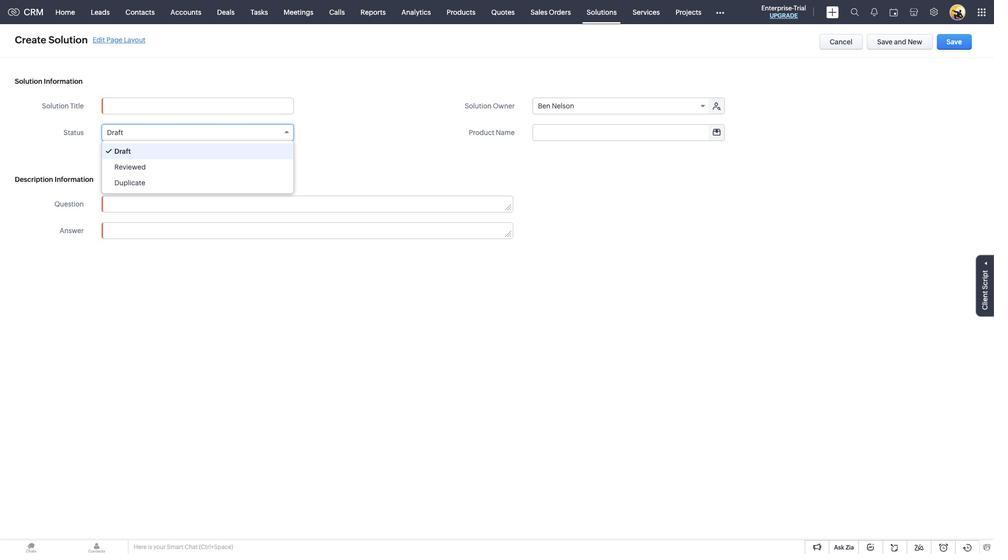 Task type: locate. For each thing, give the bounding box(es) containing it.
zia
[[846, 545, 855, 552]]

0 vertical spatial information
[[44, 77, 83, 85]]

meetings
[[284, 8, 314, 16]]

None text field
[[102, 196, 513, 212]]

draft inside field
[[107, 129, 123, 137]]

save left and
[[878, 38, 893, 46]]

services link
[[625, 0, 668, 24]]

ask zia
[[835, 545, 855, 552]]

1 horizontal spatial save
[[947, 38, 963, 46]]

None field
[[533, 125, 725, 141]]

0 vertical spatial draft
[[107, 129, 123, 137]]

list box containing draft
[[102, 141, 294, 193]]

sales
[[531, 8, 548, 16]]

contacts link
[[118, 0, 163, 24]]

contacts image
[[66, 541, 128, 555]]

tasks
[[251, 8, 268, 16]]

meetings link
[[276, 0, 322, 24]]

calendar image
[[890, 8, 899, 16]]

2 save from the left
[[947, 38, 963, 46]]

save for save and new
[[878, 38, 893, 46]]

answer
[[60, 227, 84, 235]]

1 save from the left
[[878, 38, 893, 46]]

search element
[[845, 0, 866, 24]]

client
[[982, 291, 990, 310]]

orders
[[549, 8, 571, 16]]

list box
[[102, 141, 294, 193]]

solutions link
[[579, 0, 625, 24]]

description information
[[15, 176, 94, 184]]

leads
[[91, 8, 110, 16]]

1 vertical spatial information
[[55, 176, 94, 184]]

1 vertical spatial draft
[[114, 148, 131, 155]]

chats image
[[0, 541, 62, 555]]

reviewed
[[114, 163, 146, 171]]

solution for solution information
[[15, 77, 42, 85]]

information
[[44, 77, 83, 85], [55, 176, 94, 184]]

profile image
[[951, 4, 966, 20]]

description
[[15, 176, 53, 184]]

create menu image
[[827, 6, 839, 18]]

search image
[[851, 8, 860, 16]]

save
[[878, 38, 893, 46], [947, 38, 963, 46]]

analytics
[[402, 8, 431, 16]]

product
[[469, 129, 495, 137]]

here
[[134, 544, 147, 551]]

crm
[[24, 7, 44, 17]]

solution title
[[42, 102, 84, 110]]

crm link
[[8, 7, 44, 17]]

products link
[[439, 0, 484, 24]]

analytics link
[[394, 0, 439, 24]]

solution
[[48, 34, 88, 45], [15, 77, 42, 85], [42, 102, 69, 110], [465, 102, 492, 110]]

sales orders link
[[523, 0, 579, 24]]

upgrade
[[770, 12, 799, 19]]

0 horizontal spatial save
[[878, 38, 893, 46]]

solution owner
[[465, 102, 515, 110]]

contacts
[[126, 8, 155, 16]]

tasks link
[[243, 0, 276, 24]]

create menu element
[[821, 0, 845, 24]]

layout
[[124, 36, 146, 44]]

information up the question
[[55, 176, 94, 184]]

draft
[[107, 129, 123, 137], [114, 148, 131, 155]]

reports link
[[353, 0, 394, 24]]

(ctrl+space)
[[199, 544, 233, 551]]

information for description information
[[55, 176, 94, 184]]

client script
[[982, 271, 990, 310]]

solution down home link
[[48, 34, 88, 45]]

Draft field
[[102, 124, 294, 141]]

information up solution title
[[44, 77, 83, 85]]

solution down create
[[15, 77, 42, 85]]

None text field
[[102, 98, 294, 114], [533, 125, 725, 141], [102, 223, 513, 239], [102, 98, 294, 114], [533, 125, 725, 141], [102, 223, 513, 239]]

solution left title
[[42, 102, 69, 110]]

save down profile element
[[947, 38, 963, 46]]

ben
[[538, 102, 551, 110]]

home link
[[48, 0, 83, 24]]

home
[[56, 8, 75, 16]]

save and new
[[878, 38, 923, 46]]

smart
[[167, 544, 184, 551]]

page
[[106, 36, 123, 44]]

solution left owner
[[465, 102, 492, 110]]

name
[[496, 129, 515, 137]]

title
[[70, 102, 84, 110]]

owner
[[493, 102, 515, 110]]

enterprise-
[[762, 4, 794, 12]]

products
[[447, 8, 476, 16]]

edit
[[93, 36, 105, 44]]



Task type: vqa. For each thing, say whether or not it's contained in the screenshot.
logo
no



Task type: describe. For each thing, give the bounding box(es) containing it.
new
[[909, 38, 923, 46]]

signals element
[[866, 0, 884, 24]]

accounts link
[[163, 0, 209, 24]]

calls link
[[322, 0, 353, 24]]

solution for solution title
[[42, 102, 69, 110]]

is
[[148, 544, 152, 551]]

services
[[633, 8, 660, 16]]

signals image
[[872, 8, 878, 16]]

reviewed option
[[102, 159, 294, 175]]

question
[[54, 200, 84, 208]]

quotes
[[492, 8, 515, 16]]

information for solution information
[[44, 77, 83, 85]]

Ben Nelson field
[[533, 98, 710, 114]]

solution information
[[15, 77, 83, 85]]

cancel
[[830, 38, 853, 46]]

duplicate option
[[102, 175, 294, 191]]

create
[[15, 34, 46, 45]]

deals
[[217, 8, 235, 16]]

draft inside option
[[114, 148, 131, 155]]

leads link
[[83, 0, 118, 24]]

solution for solution owner
[[465, 102, 492, 110]]

deals link
[[209, 0, 243, 24]]

accounts
[[171, 8, 202, 16]]

chat
[[185, 544, 198, 551]]

enterprise-trial upgrade
[[762, 4, 807, 19]]

profile element
[[945, 0, 972, 24]]

draft option
[[102, 144, 294, 159]]

ben nelson
[[538, 102, 575, 110]]

create solution edit page layout
[[15, 34, 146, 45]]

projects
[[676, 8, 702, 16]]

your
[[153, 544, 166, 551]]

Other Modules field
[[710, 4, 731, 20]]

save and new button
[[868, 34, 934, 50]]

reports
[[361, 8, 386, 16]]

edit page layout link
[[93, 36, 146, 44]]

calls
[[330, 8, 345, 16]]

and
[[895, 38, 907, 46]]

projects link
[[668, 0, 710, 24]]

cancel button
[[820, 34, 864, 50]]

save button
[[937, 34, 973, 50]]

status
[[64, 129, 84, 137]]

duplicate
[[114, 179, 145, 187]]

script
[[982, 271, 990, 290]]

sales orders
[[531, 8, 571, 16]]

quotes link
[[484, 0, 523, 24]]

product name
[[469, 129, 515, 137]]

ask
[[835, 545, 845, 552]]

save for save
[[947, 38, 963, 46]]

nelson
[[552, 102, 575, 110]]

trial
[[794, 4, 807, 12]]

here is your smart chat (ctrl+space)
[[134, 544, 233, 551]]

solutions
[[587, 8, 617, 16]]



